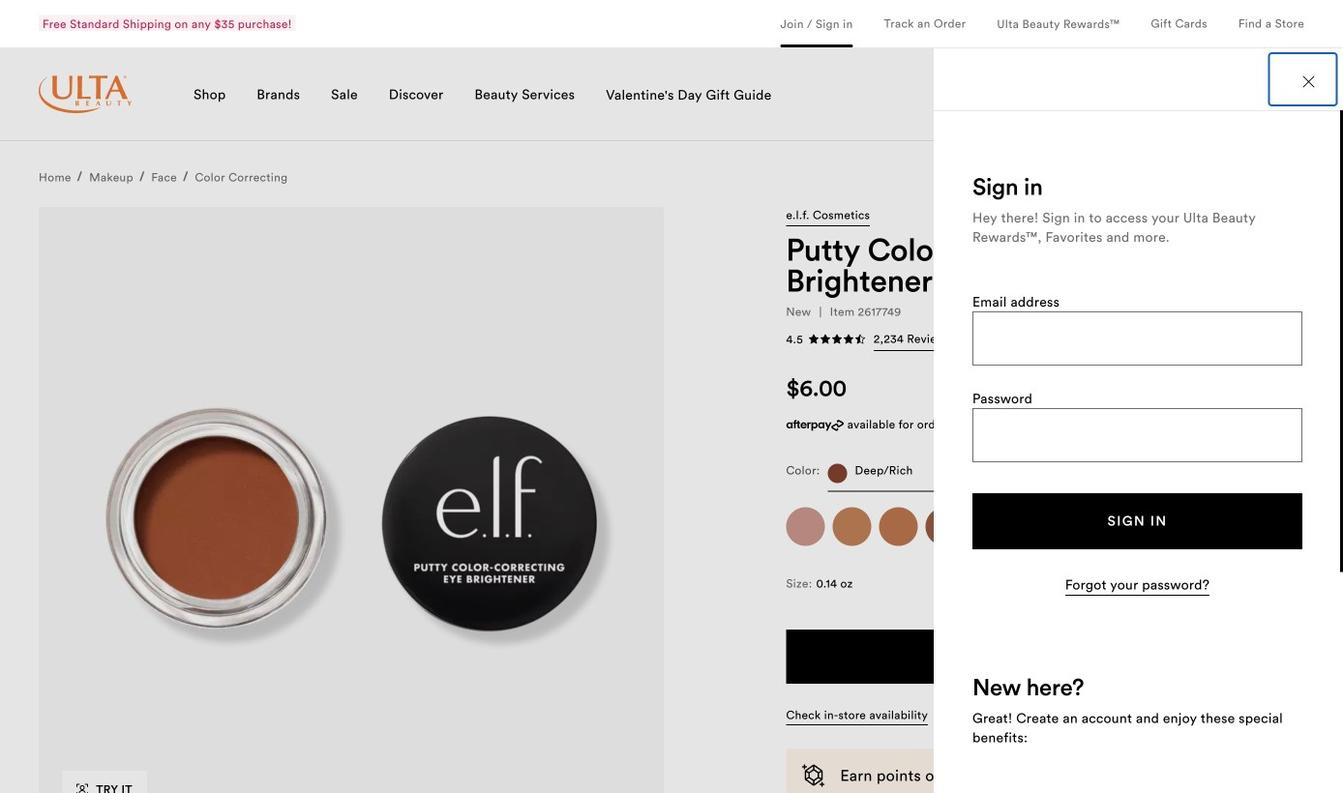 Task type: describe. For each thing, give the bounding box(es) containing it.
log in to your ulta account image
[[1235, 81, 1259, 104]]

tan/deep putty color-correcting eye brightener image
[[926, 508, 965, 547]]

0 items in bag image
[[1282, 81, 1305, 104]]

starfilled image
[[808, 334, 820, 345]]

3 starfilled image from the left
[[843, 334, 855, 345]]



Task type: vqa. For each thing, say whether or not it's contained in the screenshot.
Earth Therapeutics Lavender Aloe Moisture Socks image
no



Task type: locate. For each thing, give the bounding box(es) containing it.
try it e.l.f. cosmetics putty color-correcting eye brightener #1 image
[[77, 785, 88, 794]]

None text field
[[974, 313, 1302, 364]]

close image
[[1303, 76, 1315, 88]]

fair putty color-correcting eye brightener image
[[786, 508, 825, 547]]

2 starfilled image from the left
[[831, 334, 843, 345]]

starhalf image
[[855, 334, 866, 345]]

medium/tan putty color-correcting eye brightener image
[[879, 508, 918, 547]]

None password field
[[974, 409, 1302, 461]]

starfilled image
[[820, 334, 831, 345], [831, 334, 843, 345], [843, 334, 855, 345]]

1 starfilled image from the left
[[820, 334, 831, 345]]

light/medium putty color-correcting eye brightener image
[[833, 508, 872, 547]]

withiconright image
[[960, 334, 971, 345]]

deep/rich putty color-correcting eye brightener image
[[972, 508, 1011, 547]]



